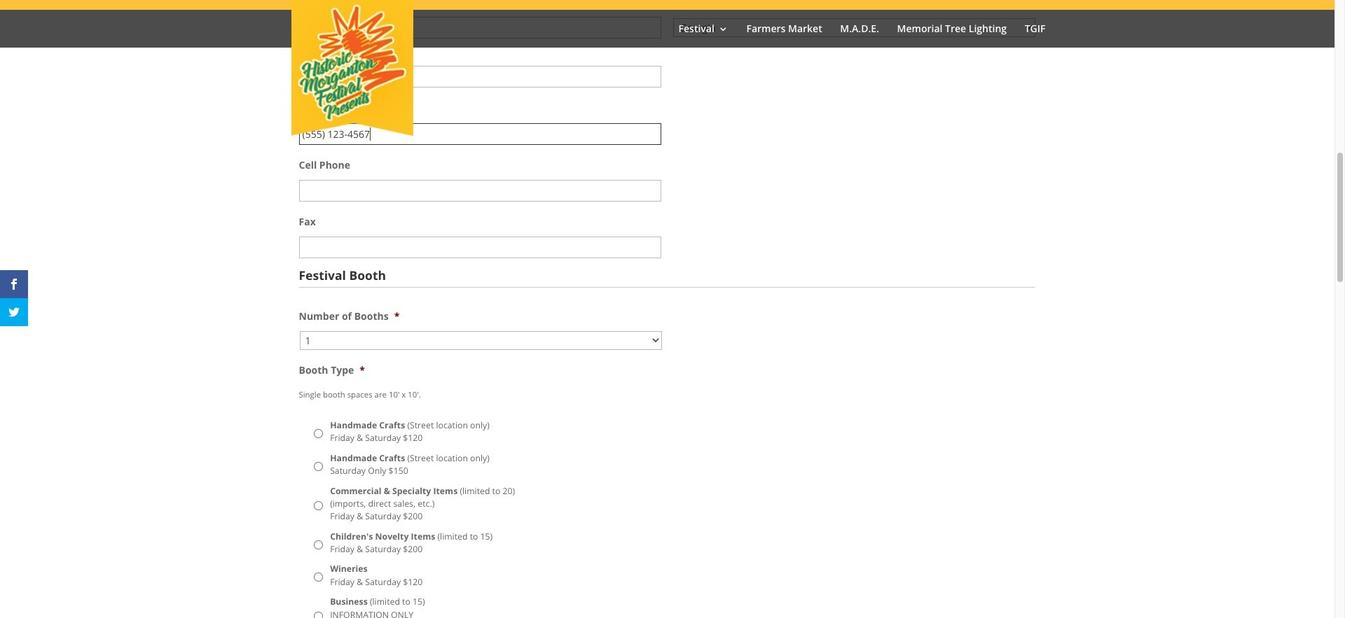 Task type: vqa. For each thing, say whether or not it's contained in the screenshot.
Historic Morganton Festival image
yes



Task type: locate. For each thing, give the bounding box(es) containing it.
None radio
[[314, 430, 323, 439], [314, 573, 323, 583], [314, 430, 323, 439], [314, 573, 323, 583]]

None text field
[[299, 17, 661, 38], [299, 66, 661, 87], [299, 123, 661, 145], [299, 180, 661, 202], [299, 17, 661, 38], [299, 66, 661, 87], [299, 123, 661, 145], [299, 180, 661, 202]]

None radio
[[314, 462, 323, 471], [314, 501, 323, 511], [314, 541, 323, 550], [314, 613, 323, 619], [314, 462, 323, 471], [314, 501, 323, 511], [314, 541, 323, 550], [314, 613, 323, 619]]

None text field
[[299, 237, 661, 258]]



Task type: describe. For each thing, give the bounding box(es) containing it.
historic morganton festival image
[[292, 0, 413, 136]]



